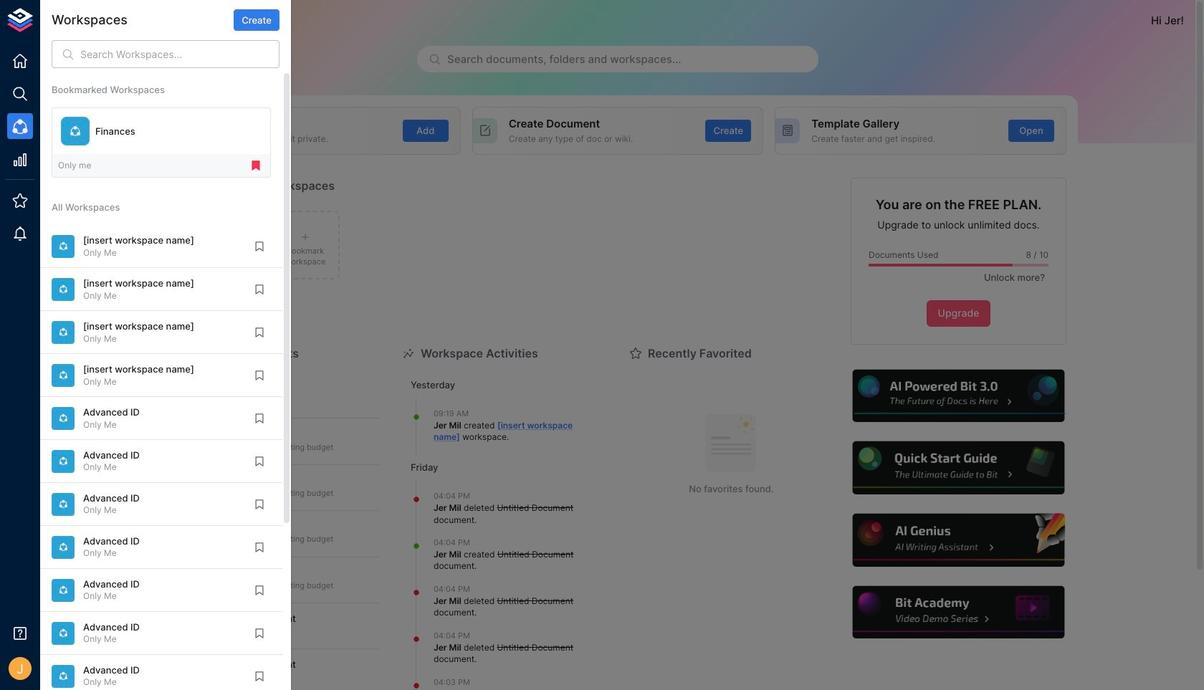 Task type: locate. For each thing, give the bounding box(es) containing it.
4 bookmark image from the top
[[253, 627, 266, 640]]

2 bookmark image from the top
[[253, 412, 266, 425]]

help image
[[851, 367, 1066, 424], [851, 440, 1066, 497], [851, 512, 1066, 569], [851, 584, 1066, 641]]

1 bookmark image from the top
[[253, 240, 266, 253]]

bookmark image
[[253, 240, 266, 253], [253, 283, 266, 296], [253, 369, 266, 382], [253, 455, 266, 468], [253, 541, 266, 554], [253, 584, 266, 597], [253, 670, 266, 683]]

6 bookmark image from the top
[[253, 584, 266, 597]]

Search Workspaces... text field
[[80, 40, 280, 68]]

1 bookmark image from the top
[[253, 326, 266, 339]]

2 help image from the top
[[851, 440, 1066, 497]]

bookmark image
[[253, 326, 266, 339], [253, 412, 266, 425], [253, 498, 266, 511], [253, 627, 266, 640]]

4 help image from the top
[[851, 584, 1066, 641]]

remove bookmark image
[[249, 159, 262, 172]]

3 bookmark image from the top
[[253, 498, 266, 511]]

3 bookmark image from the top
[[253, 369, 266, 382]]

5 bookmark image from the top
[[253, 541, 266, 554]]



Task type: describe. For each thing, give the bounding box(es) containing it.
4 bookmark image from the top
[[253, 455, 266, 468]]

1 help image from the top
[[851, 367, 1066, 424]]

7 bookmark image from the top
[[253, 670, 266, 683]]

2 bookmark image from the top
[[253, 283, 266, 296]]

3 help image from the top
[[851, 512, 1066, 569]]



